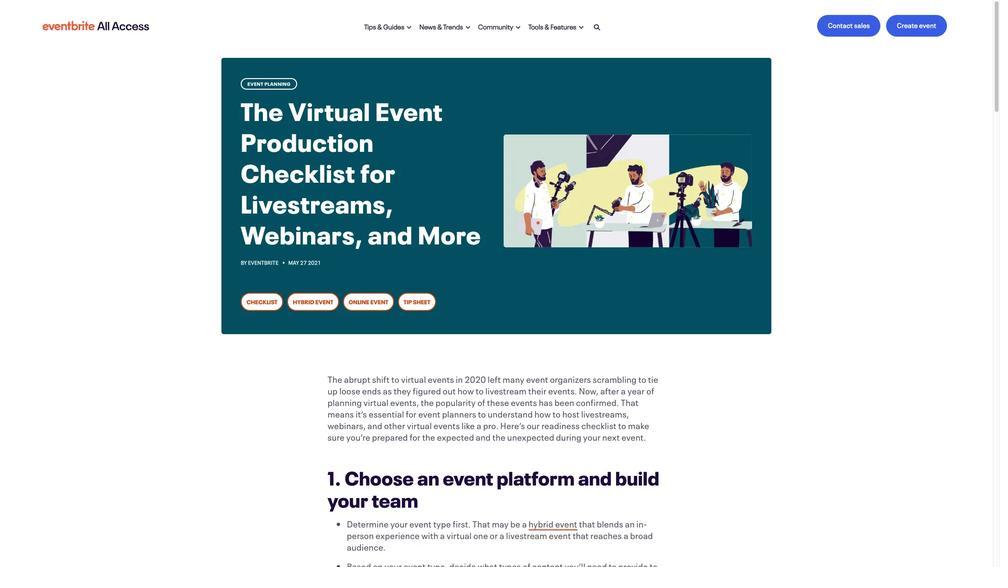 Task type: vqa. For each thing, say whether or not it's contained in the screenshot.
the topmost 'how'
yes



Task type: describe. For each thing, give the bounding box(es) containing it.
the down understand
[[492, 430, 506, 443]]

by eventbrite
[[241, 258, 280, 266]]

now,
[[579, 384, 599, 396]]

event inside hybrid event link
[[315, 297, 333, 306]]

a left year
[[621, 384, 626, 396]]

a right or
[[500, 529, 504, 541]]

tips & guides
[[364, 21, 405, 31]]

tips & guides link
[[361, 15, 416, 36]]

up
[[328, 384, 338, 396]]

hybrid event
[[293, 297, 333, 306]]

planning inside 'the abrupt shift to virtual events in 2020 left many event organizers scrambling to tie up loose ends as they figured out how to livestream their events. now, after a year of planning virtual events, the popularity of these events has been confirmed. that means it's essential for event planners to understand how to host livestreams, webinars, and other virtual events like a pro. here's our readiness checklist to make sure you're prepared for the expected and the unexpected during your next event.'
[[328, 395, 362, 408]]

unexpected
[[507, 430, 554, 443]]

blends
[[597, 517, 623, 530]]

checklist inside event planning the virtual event production checklist for livestreams, webinars, and more
[[241, 152, 355, 189]]

& for tips
[[377, 21, 382, 31]]

or
[[490, 529, 498, 541]]

hybrid event link
[[529, 517, 577, 531]]

events.
[[548, 384, 577, 396]]

webinars,
[[328, 419, 366, 431]]

pro.
[[483, 419, 499, 431]]

0 vertical spatial events
[[428, 372, 454, 385]]

popularity
[[436, 395, 476, 408]]

been
[[555, 395, 574, 408]]

first.
[[453, 517, 471, 530]]

virtual
[[289, 90, 370, 127]]

features
[[551, 21, 577, 31]]

1 vertical spatial events
[[511, 395, 537, 408]]

after
[[600, 384, 619, 396]]

platform
[[497, 462, 575, 491]]

sure
[[328, 430, 345, 443]]

the inside 'the abrupt shift to virtual events in 2020 left many event organizers scrambling to tie up loose ends as they figured out how to livestream their events. now, after a year of planning virtual events, the popularity of these events has been confirmed. that means it's essential for event planners to understand how to host livestreams, webinars, and other virtual events like a pro. here's our readiness checklist to make sure you're prepared for the expected and the unexpected during your next event.'
[[328, 372, 342, 385]]

person
[[347, 529, 374, 541]]

tips
[[364, 21, 376, 31]]

hybrid
[[529, 517, 554, 530]]

event inside that blends an in- person experience with a virtual one or a livestream event that reaches a broad audience.
[[549, 529, 571, 541]]

these
[[487, 395, 509, 408]]

they
[[394, 384, 411, 396]]

eventbrite
[[248, 258, 279, 266]]

tip
[[404, 297, 412, 306]]

to left left
[[476, 384, 484, 396]]

loose
[[339, 384, 360, 396]]

may
[[492, 517, 509, 530]]

& for tools
[[545, 21, 549, 31]]

determine your event type first. that may be a hybrid event
[[347, 517, 577, 530]]

other
[[384, 419, 405, 431]]

you're
[[346, 430, 370, 443]]

1 horizontal spatial how
[[535, 407, 551, 420]]

production
[[241, 121, 374, 158]]

a right be
[[522, 517, 527, 530]]

1 vertical spatial checklist
[[247, 297, 278, 306]]

tools & features link
[[525, 15, 588, 36]]

that left 'blends'
[[579, 517, 595, 530]]

event planning the virtual event production checklist for livestreams, webinars, and more
[[241, 80, 481, 251]]

be
[[510, 517, 520, 530]]

sheet
[[413, 297, 430, 306]]

your inside 'the abrupt shift to virtual events in 2020 left many event organizers scrambling to tie up loose ends as they figured out how to livestream their events. now, after a year of planning virtual events, the popularity of these events has been confirmed. that means it's essential for event planners to understand how to host livestreams, webinars, and other virtual events like a pro. here's our readiness checklist to make sure you're prepared for the expected and the unexpected during your next event.'
[[583, 430, 601, 443]]

it's
[[356, 407, 367, 420]]

event planning link
[[241, 78, 297, 90]]

a left broad
[[624, 529, 628, 541]]

audience.
[[347, 540, 386, 553]]

news & trends link
[[416, 15, 474, 36]]

event inside the create event 'link'
[[919, 20, 936, 29]]

virtual down shift
[[364, 395, 389, 408]]

here's
[[500, 419, 525, 431]]

tip sheet link
[[398, 293, 436, 311]]

abrupt
[[344, 372, 370, 385]]

as
[[383, 384, 392, 396]]

your inside 1. choose an event platform and build your team
[[328, 484, 368, 513]]

the abrupt shift to virtual events in 2020 left many event organizers scrambling to tie up loose ends as they figured out how to livestream their events. now, after a year of planning virtual events, the popularity of these events has been confirmed. that means it's essential for event planners to understand how to host livestreams, webinars, and other virtual events like a pro. here's our readiness checklist to make sure you're prepared for the expected and the unexpected during your next event.
[[328, 372, 658, 443]]

means
[[328, 407, 354, 420]]

1. choose an event platform and build your team
[[328, 462, 659, 513]]

hybrid event link
[[287, 293, 339, 311]]

news & trends
[[419, 21, 463, 31]]

virtual right other
[[407, 419, 432, 431]]

scrambling
[[593, 372, 637, 385]]

in-
[[636, 517, 647, 530]]

1 horizontal spatial of
[[647, 384, 654, 396]]

team
[[372, 484, 418, 513]]

checklist link
[[241, 293, 283, 311]]

prepared
[[372, 430, 408, 443]]

expected
[[437, 430, 474, 443]]

news
[[419, 21, 436, 31]]

2 vertical spatial for
[[410, 430, 421, 443]]

logo eventbrite image
[[41, 17, 151, 34]]

1 vertical spatial for
[[406, 407, 417, 420]]

shift
[[372, 372, 390, 385]]

online
[[349, 297, 369, 306]]

may 27 2021
[[288, 258, 321, 266]]

choose
[[345, 462, 414, 491]]

understand
[[488, 407, 533, 420]]

for inside event planning the virtual event production checklist for livestreams, webinars, and more
[[360, 152, 396, 189]]

livestreams,
[[241, 183, 393, 220]]

organizers
[[550, 372, 591, 385]]

figured
[[413, 384, 441, 396]]

checklist
[[581, 419, 617, 431]]

arrow image inside 'community' link
[[516, 26, 521, 29]]

online event link
[[343, 293, 394, 311]]

to left make
[[618, 419, 626, 431]]

tip sheet
[[404, 297, 430, 306]]

many
[[503, 372, 524, 385]]

search icon image
[[594, 24, 601, 31]]

livestream inside 'the abrupt shift to virtual events in 2020 left many event organizers scrambling to tie up loose ends as they figured out how to livestream their events. now, after a year of planning virtual events, the popularity of these events has been confirmed. that means it's essential for event planners to understand how to host livestreams, webinars, and other virtual events like a pro. here's our readiness checklist to make sure you're prepared for the expected and the unexpected during your next event.'
[[485, 384, 527, 396]]

arrow image
[[579, 26, 584, 29]]

2 vertical spatial events
[[434, 419, 460, 431]]



Task type: locate. For each thing, give the bounding box(es) containing it.
arrow image
[[407, 26, 412, 29], [466, 26, 470, 29], [516, 26, 521, 29]]

1 horizontal spatial your
[[390, 517, 408, 530]]

event inside 1. choose an event platform and build your team
[[443, 462, 493, 491]]

0 vertical spatial an
[[417, 462, 439, 491]]

how right out
[[458, 384, 474, 396]]

3 & from the left
[[545, 21, 549, 31]]

& right tools
[[545, 21, 549, 31]]

ends
[[362, 384, 381, 396]]

by
[[241, 258, 247, 266]]

to right like at the bottom left of the page
[[478, 407, 486, 420]]

planners
[[442, 407, 476, 420]]

& right tips
[[377, 21, 382, 31]]

1 horizontal spatial an
[[625, 517, 635, 530]]

events left in
[[428, 372, 454, 385]]

0 horizontal spatial planning
[[264, 80, 291, 87]]

make
[[628, 419, 649, 431]]

that
[[621, 395, 639, 408], [472, 517, 490, 530]]

tie
[[648, 372, 658, 385]]

that left may
[[472, 517, 490, 530]]

1 arrow image from the left
[[407, 26, 412, 29]]

a right with
[[440, 529, 445, 541]]

1 vertical spatial how
[[535, 407, 551, 420]]

2 & from the left
[[437, 21, 442, 31]]

arrow image inside news & trends link
[[466, 26, 470, 29]]

1 horizontal spatial the
[[328, 372, 342, 385]]

0 horizontal spatial that
[[472, 517, 490, 530]]

a right like at the bottom left of the page
[[477, 419, 481, 431]]

event inside "online event" link
[[370, 297, 388, 306]]

0 vertical spatial how
[[458, 384, 474, 396]]

create
[[897, 20, 918, 29]]

planning inside event planning the virtual event production checklist for livestreams, webinars, and more
[[264, 80, 291, 87]]

to left tie
[[638, 372, 646, 385]]

their
[[528, 384, 547, 396]]

0 vertical spatial checklist
[[241, 152, 355, 189]]

&
[[377, 21, 382, 31], [437, 21, 442, 31], [545, 21, 549, 31]]

may
[[288, 258, 299, 266]]

livestreams,
[[581, 407, 629, 420]]

create event
[[897, 20, 936, 29]]

broad
[[630, 529, 653, 541]]

1 vertical spatial planning
[[328, 395, 362, 408]]

arrow image for guides
[[407, 26, 412, 29]]

an for in-
[[625, 517, 635, 530]]

has
[[539, 395, 553, 408]]

by eventbrite link
[[241, 258, 280, 266]]

the left abrupt
[[328, 372, 342, 385]]

determine
[[347, 517, 389, 530]]

2 horizontal spatial your
[[583, 430, 601, 443]]

1 & from the left
[[377, 21, 382, 31]]

an inside 1. choose an event platform and build your team
[[417, 462, 439, 491]]

host
[[562, 407, 580, 420]]

tools
[[528, 21, 543, 31]]

community link
[[474, 15, 525, 36]]

event
[[247, 80, 263, 87], [375, 90, 443, 127]]

tools & features
[[528, 21, 577, 31]]

and inside 1. choose an event platform and build your team
[[578, 462, 612, 491]]

a
[[621, 384, 626, 396], [477, 419, 481, 431], [522, 517, 527, 530], [440, 529, 445, 541], [500, 529, 504, 541], [624, 529, 628, 541]]

arrow image right "guides"
[[407, 26, 412, 29]]

sales
[[854, 20, 870, 29]]

an
[[417, 462, 439, 491], [625, 517, 635, 530]]

0 vertical spatial for
[[360, 152, 396, 189]]

0 vertical spatial livestream
[[485, 384, 527, 396]]

virtual inside that blends an in- person experience with a virtual one or a livestream event that reaches a broad audience.
[[447, 529, 472, 541]]

3 arrow image from the left
[[516, 26, 521, 29]]

that right the after
[[621, 395, 639, 408]]

0 vertical spatial that
[[621, 395, 639, 408]]

to right shift
[[391, 372, 399, 385]]

0 vertical spatial planning
[[264, 80, 291, 87]]

the left expected
[[422, 430, 435, 443]]

2 horizontal spatial arrow image
[[516, 26, 521, 29]]

for
[[360, 152, 396, 189], [406, 407, 417, 420], [410, 430, 421, 443]]

event.
[[622, 430, 646, 443]]

how down their
[[535, 407, 551, 420]]

the down event planning link
[[241, 90, 284, 127]]

1.
[[328, 462, 341, 491]]

1 horizontal spatial event
[[375, 90, 443, 127]]

one
[[473, 529, 488, 541]]

the inside event planning the virtual event production checklist for livestreams, webinars, and more
[[241, 90, 284, 127]]

arrow image inside tips & guides link
[[407, 26, 412, 29]]

out
[[443, 384, 456, 396]]

events,
[[390, 395, 419, 408]]

1 vertical spatial livestream
[[506, 529, 547, 541]]

your down team
[[390, 517, 408, 530]]

an left in-
[[625, 517, 635, 530]]

0 vertical spatial the
[[241, 90, 284, 127]]

an for event
[[417, 462, 439, 491]]

0 horizontal spatial arrow image
[[407, 26, 412, 29]]

type
[[433, 517, 451, 530]]

of right year
[[647, 384, 654, 396]]

1 vertical spatial an
[[625, 517, 635, 530]]

that left the reaches
[[573, 529, 589, 541]]

your up determine
[[328, 484, 368, 513]]

& right news at top
[[437, 21, 442, 31]]

like
[[462, 419, 475, 431]]

left
[[488, 372, 501, 385]]

an inside that blends an in- person experience with a virtual one or a livestream event that reaches a broad audience.
[[625, 517, 635, 530]]

that
[[579, 517, 595, 530], [573, 529, 589, 541]]

events left like at the bottom left of the page
[[434, 419, 460, 431]]

1 horizontal spatial that
[[621, 395, 639, 408]]

virtual up events,
[[401, 372, 426, 385]]

livestream inside that blends an in- person experience with a virtual one or a livestream event that reaches a broad audience.
[[506, 529, 547, 541]]

events left has
[[511, 395, 537, 408]]

that blends an in- person experience with a virtual one or a livestream event that reaches a broad audience.
[[347, 517, 653, 553]]

experience
[[376, 529, 420, 541]]

2 vertical spatial your
[[390, 517, 408, 530]]

contact
[[828, 20, 853, 29]]

2020
[[465, 372, 486, 385]]

1 vertical spatial event
[[375, 90, 443, 127]]

0 horizontal spatial your
[[328, 484, 368, 513]]

& for news
[[437, 21, 442, 31]]

0 vertical spatial your
[[583, 430, 601, 443]]

virtual
[[401, 372, 426, 385], [364, 395, 389, 408], [407, 419, 432, 431], [447, 529, 472, 541]]

arrow image for trends
[[466, 26, 470, 29]]

to left host
[[553, 407, 561, 420]]

event
[[919, 20, 936, 29], [315, 297, 333, 306], [370, 297, 388, 306], [526, 372, 548, 385], [418, 407, 440, 420], [443, 462, 493, 491], [410, 517, 432, 530], [555, 517, 577, 530], [549, 529, 571, 541]]

the
[[421, 395, 434, 408], [422, 430, 435, 443], [492, 430, 506, 443]]

how
[[458, 384, 474, 396], [535, 407, 551, 420]]

and inside event planning the virtual event production checklist for livestreams, webinars, and more
[[368, 214, 413, 251]]

during
[[556, 430, 582, 443]]

0 horizontal spatial &
[[377, 21, 382, 31]]

of left these
[[477, 395, 485, 408]]

reaches
[[591, 529, 622, 541]]

readiness
[[541, 419, 580, 431]]

0 vertical spatial event
[[247, 80, 263, 87]]

0 horizontal spatial the
[[241, 90, 284, 127]]

1 horizontal spatial planning
[[328, 395, 362, 408]]

create event link
[[886, 15, 947, 37]]

year
[[628, 384, 645, 396]]

0 horizontal spatial event
[[247, 80, 263, 87]]

2 horizontal spatial &
[[545, 21, 549, 31]]

hybrid
[[293, 297, 314, 306]]

virtual left one
[[447, 529, 472, 541]]

arrow image left tools
[[516, 26, 521, 29]]

with
[[421, 529, 438, 541]]

2 arrow image from the left
[[466, 26, 470, 29]]

next
[[602, 430, 620, 443]]

0 horizontal spatial an
[[417, 462, 439, 491]]

1 vertical spatial the
[[328, 372, 342, 385]]

trends
[[443, 21, 463, 31]]

0 horizontal spatial how
[[458, 384, 474, 396]]

1 horizontal spatial &
[[437, 21, 442, 31]]

2021
[[308, 258, 321, 266]]

build
[[615, 462, 659, 491]]

online event
[[349, 297, 388, 306]]

in
[[456, 372, 463, 385]]

essential
[[369, 407, 404, 420]]

the right events,
[[421, 395, 434, 408]]

webinars,
[[241, 214, 363, 251]]

an down expected
[[417, 462, 439, 491]]

your
[[583, 430, 601, 443], [328, 484, 368, 513], [390, 517, 408, 530]]

your left "next"
[[583, 430, 601, 443]]

0 horizontal spatial of
[[477, 395, 485, 408]]

arrow image right trends
[[466, 26, 470, 29]]

guides
[[383, 21, 405, 31]]

more
[[418, 214, 481, 251]]

our
[[527, 419, 540, 431]]

1 vertical spatial that
[[472, 517, 490, 530]]

checklist
[[241, 152, 355, 189], [247, 297, 278, 306]]

that inside 'the abrupt shift to virtual events in 2020 left many event organizers scrambling to tie up loose ends as they figured out how to livestream their events. now, after a year of planning virtual events, the popularity of these events has been confirmed. that means it's essential for event planners to understand how to host livestreams, webinars, and other virtual events like a pro. here's our readiness checklist to make sure you're prepared for the expected and the unexpected during your next event.'
[[621, 395, 639, 408]]

1 horizontal spatial arrow image
[[466, 26, 470, 29]]

27
[[300, 258, 307, 266]]

1 vertical spatial your
[[328, 484, 368, 513]]



